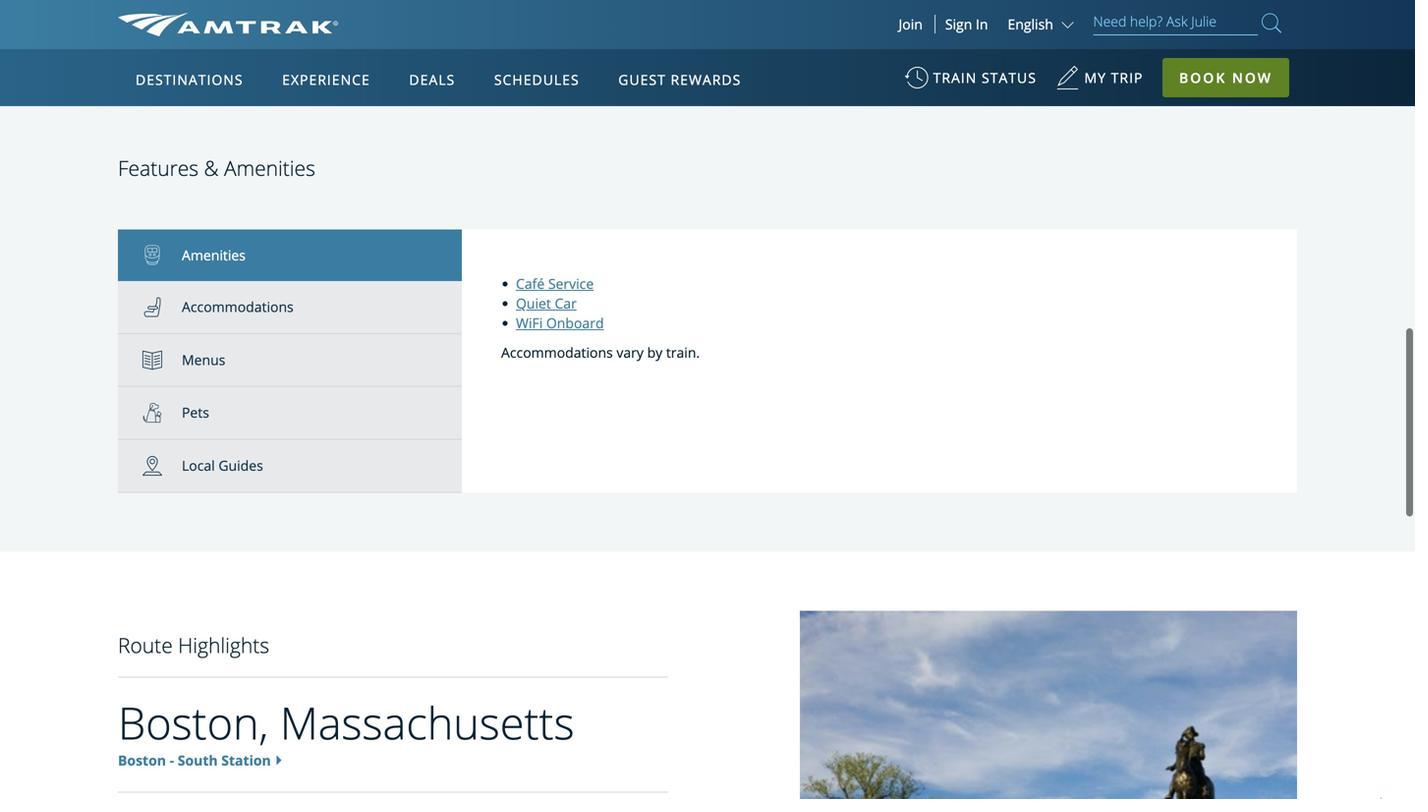 Task type: locate. For each thing, give the bounding box(es) containing it.
my trip button
[[1056, 59, 1143, 107]]

0 horizontal spatial accommodations
[[182, 297, 294, 316]]

rewards
[[671, 70, 741, 89]]

book
[[1179, 68, 1227, 87]]

priority
[[133, 14, 179, 33]]

regions map image
[[191, 164, 663, 439]]

amenities right &
[[224, 154, 315, 182]]

search icon image
[[1262, 9, 1282, 36]]

quiet
[[516, 294, 551, 312]]

pictoral icon for menu image
[[143, 350, 182, 370]]

1 vertical spatial accommodations
[[501, 343, 613, 362]]

book now button
[[1163, 58, 1289, 97]]

menus
[[182, 350, 225, 369]]

amenities up pictoral icon for seat
[[182, 246, 246, 264]]

wifi onboard link
[[516, 313, 604, 332]]

accommodations down wifi onboard link
[[501, 343, 613, 362]]

1 horizontal spatial accommodations
[[501, 343, 613, 362]]

local
[[182, 456, 215, 475]]

deals
[[409, 70, 455, 89]]

route
[[118, 631, 173, 659]]

complimentary at-seat meal service link
[[133, 34, 363, 53]]

guest rewards
[[618, 70, 741, 89]]

accommodations
[[182, 297, 294, 316], [501, 343, 613, 362]]

menus button
[[118, 334, 462, 387]]

sign
[[945, 15, 972, 33]]

lounges
[[243, 54, 294, 72]]

accommodations inside button
[[182, 297, 294, 316]]

wifi
[[516, 313, 543, 332]]

café
[[516, 274, 545, 293]]

more
[[326, 54, 360, 72]]

pictoral icon for local-guides image
[[143, 456, 182, 476]]

pictoral icon for pets image
[[143, 403, 182, 423]]

at-
[[235, 34, 252, 53]]

amenities
[[224, 154, 315, 182], [182, 246, 246, 264]]

seat
[[252, 34, 279, 53]]

accommodations for accommodations vary by train.
[[501, 343, 613, 362]]

highlights
[[178, 631, 269, 659]]

destinations button
[[128, 52, 251, 107]]

amenities list item
[[118, 229, 462, 281]]

list
[[118, 229, 462, 493]]

book now
[[1179, 68, 1273, 87]]

accommodations up menus
[[182, 297, 294, 316]]

stations
[[301, 14, 352, 33]]

vary
[[617, 343, 644, 362]]

amenities inside button
[[182, 246, 246, 264]]

meal
[[283, 34, 314, 53]]

0 vertical spatial accommodations
[[182, 297, 294, 316]]

priority boarding at select stations complimentary at-seat meal service access to station lounges and more
[[133, 14, 363, 72]]

application
[[191, 164, 663, 439]]

train status link
[[905, 59, 1037, 107]]

pets button
[[118, 387, 462, 440]]

0 vertical spatial amenities
[[224, 154, 315, 182]]

join button
[[887, 15, 935, 33]]

banner
[[0, 0, 1415, 454]]

list containing amenities
[[118, 229, 462, 493]]

café service quiet car wifi onboard
[[516, 274, 604, 332]]

access
[[133, 54, 175, 72]]

1 vertical spatial amenities
[[182, 246, 246, 264]]

boston,
[[118, 692, 269, 752]]

boston, massachusetts boston - south station
[[118, 692, 575, 769]]

onboard
[[546, 313, 604, 332]]

service
[[548, 274, 594, 293]]

route highlights
[[118, 631, 269, 659]]



Task type: describe. For each thing, give the bounding box(es) containing it.
deals button
[[401, 52, 463, 107]]

english
[[1008, 15, 1053, 33]]

train.
[[666, 343, 700, 362]]

and
[[297, 54, 322, 72]]

features
[[118, 154, 199, 182]]

train
[[933, 68, 977, 87]]

experience button
[[274, 52, 378, 107]]

select
[[260, 14, 297, 33]]

experience
[[282, 70, 370, 89]]

join
[[899, 15, 923, 33]]

local guides
[[182, 456, 263, 475]]

in
[[976, 15, 988, 33]]

schedules link
[[486, 49, 587, 106]]

boston
[[118, 751, 166, 769]]

schedules
[[494, 70, 580, 89]]

guest
[[618, 70, 666, 89]]

guest rewards button
[[611, 52, 749, 107]]

accommodations for accommodations
[[182, 297, 294, 316]]

trip
[[1111, 68, 1143, 87]]

boarding
[[183, 14, 241, 33]]

-
[[170, 751, 174, 769]]

train status
[[933, 68, 1037, 87]]

status
[[982, 68, 1037, 87]]

my trip
[[1085, 68, 1143, 87]]

accommodations button
[[118, 281, 462, 334]]

sign in button
[[945, 15, 988, 33]]

café service link
[[516, 274, 594, 293]]

amenities button
[[118, 229, 462, 281]]

south
[[178, 751, 218, 769]]

car
[[555, 294, 577, 312]]

local guides button
[[118, 440, 462, 493]]

my
[[1085, 68, 1107, 87]]

banner containing join
[[0, 0, 1415, 454]]

massachusetts
[[280, 692, 575, 752]]

by
[[647, 343, 663, 362]]

amtrak image
[[118, 13, 338, 36]]

station
[[221, 751, 271, 769]]

complimentary
[[133, 34, 232, 53]]

features & amenities
[[118, 154, 315, 182]]

to
[[179, 54, 192, 72]]

guides
[[219, 456, 263, 475]]

quiet car link
[[516, 294, 577, 312]]

boston - south station link
[[118, 751, 271, 769]]

destinations
[[136, 70, 243, 89]]

pictoral icon for train image
[[143, 245, 182, 265]]

Please enter your search item search field
[[1093, 10, 1258, 35]]

sign in
[[945, 15, 988, 33]]

english button
[[1008, 15, 1079, 33]]

at
[[244, 14, 257, 33]]

accommodations vary by train.
[[501, 343, 700, 362]]

service
[[318, 34, 363, 53]]

station
[[196, 54, 240, 72]]

pictoral icon for seat image
[[143, 297, 182, 317]]

pets
[[182, 403, 209, 422]]

&
[[204, 154, 219, 182]]

now
[[1232, 68, 1273, 87]]



Task type: vqa. For each thing, say whether or not it's contained in the screenshot.
West
no



